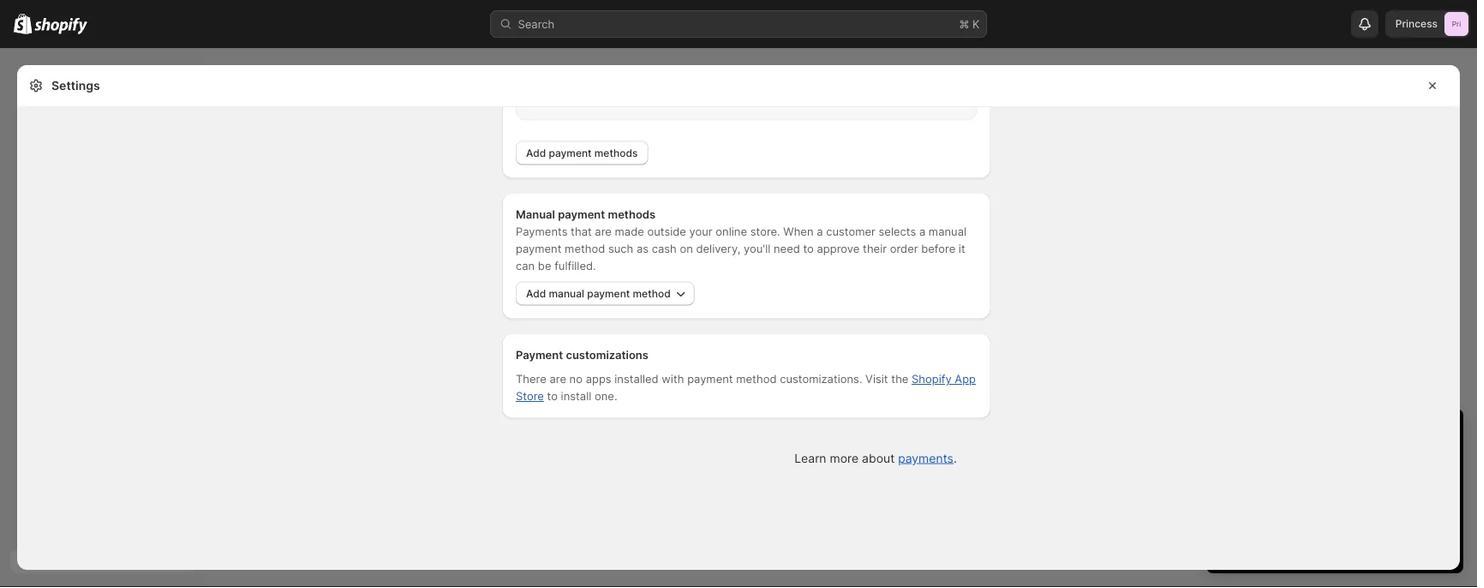 Task type: locate. For each thing, give the bounding box(es) containing it.
1 horizontal spatial to
[[803, 243, 814, 256]]

store.
[[751, 225, 780, 239]]

payment down fulfilled.
[[587, 288, 630, 300]]

1 vertical spatial to
[[547, 390, 558, 403]]

1 vertical spatial method
[[633, 288, 671, 300]]

add manual payment method
[[526, 288, 671, 300]]

2 vertical spatial method
[[736, 373, 777, 386]]

1 horizontal spatial method
[[633, 288, 671, 300]]

0 horizontal spatial shopify image
[[14, 13, 32, 34]]

install
[[561, 390, 592, 403]]

payments
[[516, 225, 568, 239]]

shopify
[[912, 373, 952, 386]]

princess image
[[1445, 12, 1469, 36]]

1 horizontal spatial a
[[920, 225, 926, 239]]

add down be
[[526, 288, 546, 300]]

1 vertical spatial manual
[[549, 288, 585, 300]]

2 horizontal spatial method
[[736, 373, 777, 386]]

0 horizontal spatial method
[[565, 243, 605, 256]]

manual up before
[[929, 225, 967, 239]]

a up before
[[920, 225, 926, 239]]

before
[[922, 243, 956, 256]]

add up manual in the top of the page
[[526, 147, 546, 159]]

0 horizontal spatial manual
[[549, 288, 585, 300]]

method inside add manual payment method dropdown button
[[633, 288, 671, 300]]

0 horizontal spatial to
[[547, 390, 558, 403]]

0 vertical spatial manual
[[929, 225, 967, 239]]

app
[[955, 373, 976, 386]]

manual down fulfilled.
[[549, 288, 585, 300]]

are
[[595, 225, 612, 239], [550, 373, 566, 386]]

online
[[716, 225, 747, 239]]

payment
[[549, 147, 592, 159], [558, 208, 605, 222], [516, 243, 562, 256], [587, 288, 630, 300], [687, 373, 733, 386]]

⌘ k
[[959, 17, 980, 30]]

method left customizations. at right bottom
[[736, 373, 777, 386]]

be
[[538, 260, 552, 273]]

princess
[[1396, 18, 1438, 30]]

method inside manual payment methods payments that are made outside your online store. when a customer selects a manual payment method such as cash on delivery, you'll need to approve their order before it can be fulfilled.
[[565, 243, 605, 256]]

0 horizontal spatial are
[[550, 373, 566, 386]]

method
[[565, 243, 605, 256], [633, 288, 671, 300], [736, 373, 777, 386]]

payments
[[898, 451, 954, 466]]

apps
[[586, 373, 612, 386]]

1 horizontal spatial manual
[[929, 225, 967, 239]]

to install one.
[[544, 390, 618, 403]]

that
[[571, 225, 592, 239]]

add payment methods link
[[516, 141, 648, 165]]

1 vertical spatial add
[[526, 288, 546, 300]]

to down when
[[803, 243, 814, 256]]

shopify app store link
[[516, 373, 976, 403]]

to inside manual payment methods payments that are made outside your online store. when a customer selects a manual payment method such as cash on delivery, you'll need to approve their order before it can be fulfilled.
[[803, 243, 814, 256]]

manual
[[516, 208, 555, 222]]

installed
[[615, 373, 659, 386]]

a right when
[[817, 225, 823, 239]]

1 horizontal spatial are
[[595, 225, 612, 239]]

shopify image
[[14, 13, 32, 34], [34, 18, 88, 35]]

methods
[[595, 147, 638, 159], [608, 208, 656, 222]]

0 horizontal spatial a
[[817, 225, 823, 239]]

payment customizations
[[516, 349, 649, 362]]

payment up manual in the top of the page
[[549, 147, 592, 159]]

with
[[662, 373, 684, 386]]

dialog
[[1467, 65, 1478, 570]]

0 vertical spatial are
[[595, 225, 612, 239]]

customizations
[[566, 349, 649, 362]]

are left the no
[[550, 373, 566, 386]]

selects
[[879, 225, 916, 239]]

methods for add
[[595, 147, 638, 159]]

1 horizontal spatial shopify image
[[34, 18, 88, 35]]

a
[[817, 225, 823, 239], [920, 225, 926, 239]]

manual
[[929, 225, 967, 239], [549, 288, 585, 300]]

methods for manual
[[608, 208, 656, 222]]

method down as
[[633, 288, 671, 300]]

settings
[[51, 78, 100, 93]]

1 vertical spatial are
[[550, 373, 566, 386]]

such
[[609, 243, 634, 256]]

approve
[[817, 243, 860, 256]]

customizations.
[[780, 373, 863, 386]]

method down "that"
[[565, 243, 605, 256]]

add inside dropdown button
[[526, 288, 546, 300]]

your
[[690, 225, 713, 239]]

delivery,
[[696, 243, 741, 256]]

more
[[830, 451, 859, 466]]

search
[[518, 17, 555, 30]]

0 vertical spatial add
[[526, 147, 546, 159]]

add manual payment method button
[[516, 282, 695, 306]]

to
[[803, 243, 814, 256], [547, 390, 558, 403]]

.
[[954, 451, 957, 466]]

customer
[[826, 225, 876, 239]]

1 vertical spatial methods
[[608, 208, 656, 222]]

add
[[526, 147, 546, 159], [526, 288, 546, 300]]

methods inside manual payment methods payments that are made outside your online store. when a customer selects a manual payment method such as cash on delivery, you'll need to approve their order before it can be fulfilled.
[[608, 208, 656, 222]]

add for add manual payment method
[[526, 288, 546, 300]]

can
[[516, 260, 535, 273]]

1 add from the top
[[526, 147, 546, 159]]

0 vertical spatial method
[[565, 243, 605, 256]]

to right store
[[547, 390, 558, 403]]

2 add from the top
[[526, 288, 546, 300]]

0 vertical spatial methods
[[595, 147, 638, 159]]

0 vertical spatial to
[[803, 243, 814, 256]]

are right "that"
[[595, 225, 612, 239]]

settings dialog
[[17, 0, 1460, 570]]

shopify app store
[[516, 373, 976, 403]]



Task type: vqa. For each thing, say whether or not it's contained in the screenshot.
3 to the bottom
no



Task type: describe. For each thing, give the bounding box(es) containing it.
manual inside manual payment methods payments that are made outside your online store. when a customer selects a manual payment method such as cash on delivery, you'll need to approve their order before it can be fulfilled.
[[929, 225, 967, 239]]

learn
[[795, 451, 827, 466]]

need
[[774, 243, 800, 256]]

add for add payment methods
[[526, 147, 546, 159]]

k
[[973, 17, 980, 30]]

no
[[570, 373, 583, 386]]

visit
[[866, 373, 888, 386]]

order
[[890, 243, 918, 256]]

2 a from the left
[[920, 225, 926, 239]]

are inside manual payment methods payments that are made outside your online store. when a customer selects a manual payment method such as cash on delivery, you'll need to approve their order before it can be fulfilled.
[[595, 225, 612, 239]]

there are no apps installed with payment method customizations. visit the
[[516, 373, 912, 386]]

made
[[615, 225, 644, 239]]

when
[[784, 225, 814, 239]]

it
[[959, 243, 966, 256]]

add payment methods
[[526, 147, 638, 159]]

payments link
[[898, 451, 954, 466]]

fulfilled.
[[555, 260, 596, 273]]

payment
[[516, 349, 563, 362]]

the
[[892, 373, 909, 386]]

⌘
[[959, 17, 970, 30]]

as
[[637, 243, 649, 256]]

manual payment methods payments that are made outside your online store. when a customer selects a manual payment method such as cash on delivery, you'll need to approve their order before it can be fulfilled.
[[516, 208, 967, 273]]

you'll
[[744, 243, 771, 256]]

their
[[863, 243, 887, 256]]

about
[[862, 451, 895, 466]]

1 day left in your trial element
[[1207, 453, 1464, 573]]

manual inside dropdown button
[[549, 288, 585, 300]]

payment inside dropdown button
[[587, 288, 630, 300]]

there
[[516, 373, 547, 386]]

payment right with
[[687, 373, 733, 386]]

store
[[516, 390, 544, 403]]

1 a from the left
[[817, 225, 823, 239]]

payment down payments
[[516, 243, 562, 256]]

on
[[680, 243, 693, 256]]

outside
[[647, 225, 686, 239]]

one.
[[595, 390, 618, 403]]

cash
[[652, 243, 677, 256]]

learn more about payments .
[[795, 451, 957, 466]]

payment up "that"
[[558, 208, 605, 222]]



